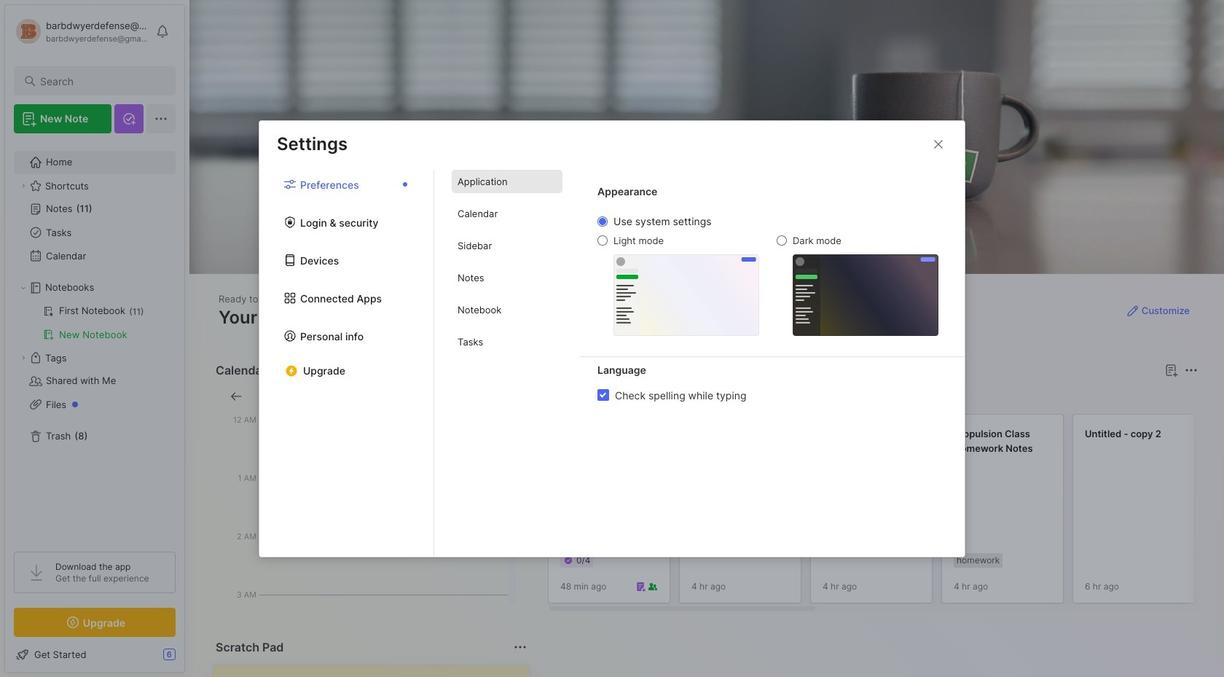 Task type: locate. For each thing, give the bounding box(es) containing it.
none search field inside main element
[[40, 72, 163, 90]]

group inside main element
[[14, 300, 175, 346]]

None checkbox
[[598, 389, 609, 401]]

close image
[[930, 135, 948, 153]]

row group
[[548, 414, 1225, 612]]

option group
[[598, 215, 939, 336]]

tab list
[[260, 170, 434, 557], [434, 170, 580, 557], [551, 388, 1196, 405]]

group
[[14, 300, 175, 346]]

None radio
[[598, 217, 608, 227], [777, 235, 787, 246], [598, 217, 608, 227], [777, 235, 787, 246]]

tree
[[5, 142, 184, 539]]

tree inside main element
[[5, 142, 184, 539]]

expand notebooks image
[[19, 284, 28, 292]]

Start writing… text field
[[225, 666, 530, 677]]

tab
[[452, 170, 563, 193], [452, 202, 563, 225], [452, 234, 563, 257], [452, 266, 563, 289], [452, 298, 563, 321], [452, 330, 563, 354], [551, 388, 594, 405], [600, 388, 659, 405]]

None radio
[[598, 235, 608, 246]]

None search field
[[40, 72, 163, 90]]



Task type: describe. For each thing, give the bounding box(es) containing it.
main element
[[0, 0, 190, 677]]

expand tags image
[[19, 354, 28, 362]]

Search text field
[[40, 74, 163, 88]]



Task type: vqa. For each thing, say whether or not it's contained in the screenshot.
the Click the ...
no



